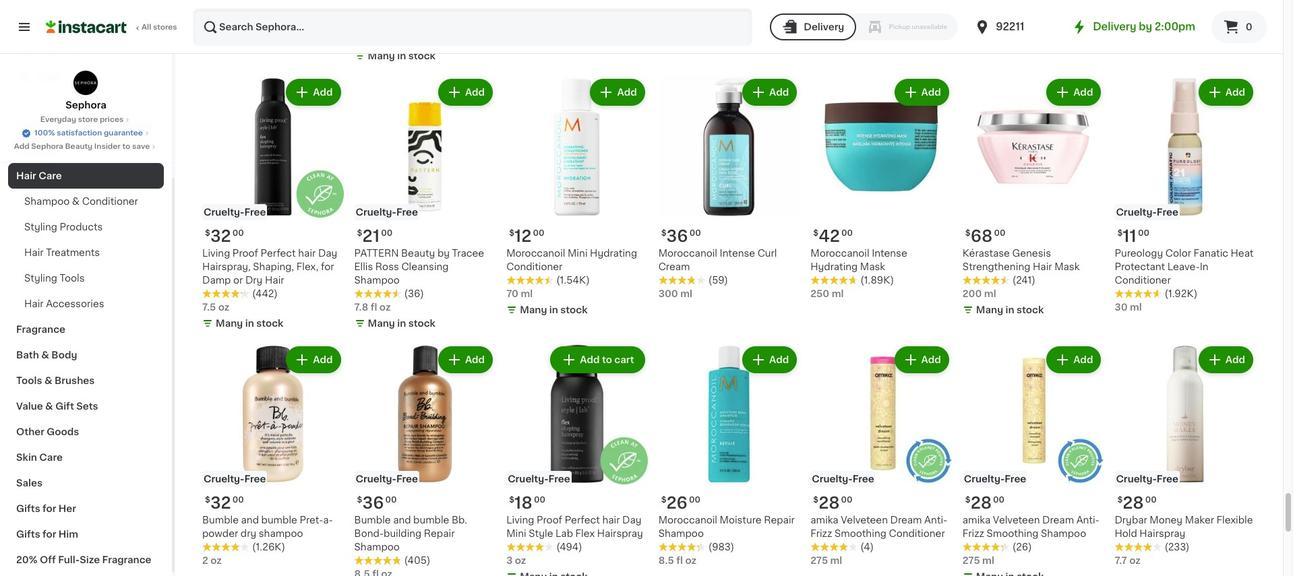 Task type: vqa. For each thing, say whether or not it's contained in the screenshot.
Pureology Color Fanatic Heat Protectant Leave-In Conditioner's 00
yes



Task type: describe. For each thing, give the bounding box(es) containing it.
bond-
[[354, 529, 384, 539]]

repair inside the bumble and bumble bb. bond-building repair shampoo
[[424, 529, 455, 539]]

living for 32
[[202, 249, 230, 258]]

heat
[[1231, 249, 1254, 258]]

cruelty-free for bumble and bumble pret-a- powder dry shampoo
[[204, 475, 266, 484]]

shampoo down hair care
[[24, 197, 70, 206]]

$ 18 00
[[509, 496, 545, 511]]

7.5 oz
[[202, 303, 230, 312]]

skin care
[[16, 453, 63, 462]]

product group containing 21
[[354, 76, 496, 333]]

moroccanoil intense curl cream
[[658, 249, 777, 272]]

oz right 7.7
[[1129, 556, 1141, 566]]

hair treatments link
[[8, 240, 164, 266]]

buy
[[38, 45, 57, 55]]

oz right 9.8
[[381, 35, 392, 45]]

damp
[[202, 276, 231, 285]]

color
[[1165, 249, 1191, 258]]

0
[[1246, 22, 1252, 32]]

2:00pm
[[1155, 22, 1195, 32]]

cruelty- for pattern beauty by tracee ellis ross  cleansing shampoo
[[356, 207, 396, 217]]

money
[[1150, 516, 1183, 525]]

anti- for shampoo
[[1076, 516, 1099, 525]]

dry
[[241, 529, 256, 539]]

ml for (59)
[[680, 289, 692, 299]]

cruelty-free for bumble and bumble bb. bond-building repair shampoo
[[356, 475, 418, 484]]

hair for 18
[[602, 516, 620, 525]]

(1.01k)
[[860, 8, 892, 18]]

a-
[[323, 516, 333, 525]]

bumble for 36
[[354, 516, 391, 525]]

cruelty- for amika velveteen dream anti- frizz smoothing shampoo
[[964, 475, 1005, 484]]

(405)
[[404, 556, 430, 566]]

shampoo & conditioner link
[[8, 189, 164, 214]]

add button for kérastase genesis strengthening hair mask
[[1048, 80, 1100, 105]]

service type group
[[770, 13, 958, 40]]

shampoo inside moroccanoil moisture repair shampoo
[[658, 529, 704, 539]]

proof for 32
[[232, 249, 258, 258]]

shampoo
[[259, 529, 303, 539]]

00 for moroccanoil intense curl cream
[[689, 229, 701, 237]]

holiday
[[16, 120, 54, 129]]

stores
[[153, 24, 177, 31]]

add for moroccanoil intense curl cream
[[769, 88, 789, 97]]

275 for amika velveteen dream anti- frizz smoothing shampoo
[[963, 556, 980, 566]]

oz right '8.5'
[[685, 556, 696, 566]]

delivery by 2:00pm link
[[1071, 19, 1195, 35]]

hair for 32
[[298, 249, 316, 258]]

full-
[[58, 556, 80, 565]]

ct
[[971, 8, 981, 18]]

ready
[[85, 120, 116, 129]]

cruelty- for living proof perfect hair day mini style lab flex hairspray
[[508, 475, 548, 484]]

& for value
[[45, 402, 53, 411]]

hair for hair treatments
[[24, 248, 44, 258]]

hairspray,
[[202, 262, 251, 272]]

moroccanoil mini hydrating conditioner
[[506, 249, 637, 272]]

pureology color fanatic heat protectant leave-in conditioner
[[1115, 249, 1254, 285]]

oz right 4
[[828, 22, 839, 31]]

cleansing
[[401, 262, 449, 272]]

add button for moroccanoil mini hydrating conditioner
[[592, 80, 644, 105]]

free for dry
[[244, 475, 266, 484]]

products
[[60, 222, 103, 232]]

250 ml
[[811, 289, 844, 298]]

cruelty-free for pureology color fanatic heat protectant leave-in conditioner
[[1116, 207, 1178, 217]]

fl for 7.8
[[371, 303, 377, 312]]

for for her
[[43, 504, 56, 514]]

add button for moroccanoil moisture repair shampoo
[[744, 348, 796, 372]]

again
[[68, 45, 95, 55]]

mask inside kérastase genesis strengthening hair mask
[[1054, 262, 1080, 272]]

for for him
[[43, 530, 56, 539]]

hair for hair accessories
[[24, 299, 44, 309]]

many in stock down (1.01k)
[[824, 38, 892, 47]]

shampoo inside amika velveteen dream anti- frizz smoothing shampoo
[[1041, 529, 1086, 539]]

68
[[971, 228, 993, 244]]

hair inside kérastase genesis strengthening hair mask
[[1033, 262, 1052, 272]]

tools inside styling tools link
[[60, 274, 85, 283]]

add inside add sephora beauty insider to save "link"
[[14, 143, 29, 150]]

$ for moroccanoil mini hydrating conditioner
[[509, 229, 514, 237]]

1 horizontal spatial fragrance
[[102, 556, 151, 565]]

hair care link
[[8, 163, 164, 189]]

hair treatments
[[24, 248, 100, 258]]

genesis
[[1012, 249, 1051, 258]]

add for amika velveteen dream anti- frizz smoothing conditioner
[[921, 355, 941, 365]]

all
[[142, 24, 151, 31]]

moroccanoil for 26
[[658, 516, 717, 525]]

free up money
[[1157, 475, 1178, 484]]

$ for pureology color fanatic heat protectant leave-in conditioner
[[1117, 229, 1123, 237]]

off
[[40, 556, 56, 565]]

7.7 oz
[[1115, 556, 1141, 566]]

flex
[[575, 529, 595, 539]]

bb.
[[452, 516, 467, 525]]

conditioner inside pureology color fanatic heat protectant leave-in conditioner
[[1115, 276, 1171, 285]]

many in stock down (442)
[[216, 319, 283, 328]]

8.5 fl oz
[[658, 556, 696, 566]]

add for moroccanoil intense hydrating mask
[[921, 88, 941, 97]]

00 for amika velveteen dream anti- frizz smoothing shampoo
[[993, 496, 1005, 505]]

add button for amika velveteen dream anti- frizz smoothing shampoo
[[1048, 348, 1100, 372]]

each
[[1121, 22, 1145, 31]]

living for 18
[[506, 516, 534, 525]]

ellis
[[354, 262, 373, 272]]

$ for drybar money maker flexible hold hairspray
[[1117, 496, 1123, 505]]

amika for amika velveteen dream anti- frizz smoothing shampoo
[[963, 516, 990, 525]]

oz right 7.5
[[218, 303, 230, 312]]

28 for amika velveteen dream anti- frizz smoothing conditioner
[[819, 496, 840, 511]]

1
[[1115, 22, 1119, 31]]

treatments
[[46, 248, 100, 258]]

add button for pattern beauty by tracee ellis ross  cleansing shampoo
[[439, 80, 492, 105]]

$ for amika velveteen dream anti- frizz smoothing shampoo
[[965, 496, 971, 505]]

shampoo inside the bumble and bumble bb. bond-building repair shampoo
[[354, 543, 400, 552]]

many in stock down 9.8 fl oz
[[368, 51, 435, 61]]

fanatic
[[1194, 249, 1228, 258]]

pattern
[[354, 249, 399, 258]]

bath & body link
[[8, 342, 164, 368]]

(36)
[[404, 289, 424, 299]]

42
[[819, 228, 840, 244]]

275 for amika velveteen dream anti- frizz smoothing conditioner
[[811, 556, 828, 566]]

sephora link
[[66, 70, 106, 112]]

repair inside moroccanoil moisture repair shampoo
[[764, 516, 795, 525]]

add for amika velveteen dream anti- frizz smoothing shampoo
[[1073, 355, 1093, 365]]

skin
[[16, 453, 37, 462]]

many in stock down (1.54k)
[[520, 305, 588, 315]]

0 vertical spatial fragrance
[[16, 325, 65, 334]]

day for 18
[[622, 516, 641, 525]]

add for pureology color fanatic heat protectant leave-in conditioner
[[1225, 88, 1245, 97]]

add button for drybar money maker flexible hold hairspray
[[1200, 348, 1252, 372]]

drybar money maker flexible hold hairspray
[[1115, 516, 1253, 539]]

300 ml
[[658, 289, 692, 299]]

curl
[[758, 249, 777, 258]]

hair care
[[16, 171, 62, 181]]

9.8
[[354, 35, 370, 45]]

moisture
[[720, 516, 762, 525]]

26
[[666, 496, 688, 511]]

add inside add to cart button
[[580, 355, 600, 365]]

to inside add sephora beauty insider to save "link"
[[122, 143, 130, 150]]

70 ml
[[506, 289, 533, 298]]

oz right 3
[[515, 556, 526, 566]]

stock inside 6 ct many in stock
[[1017, 24, 1044, 34]]

(983)
[[708, 543, 734, 552]]

32 for living
[[210, 228, 231, 244]]

(1.26k)
[[252, 543, 285, 552]]

perfect for 18
[[565, 516, 600, 525]]

sephora inside "link"
[[31, 143, 63, 150]]

& for shampoo
[[72, 197, 80, 206]]

pattern beauty by tracee ellis ross  cleansing shampoo
[[354, 249, 484, 285]]

frizz for amika velveteen dream anti- frizz smoothing shampoo
[[963, 529, 984, 539]]

amika velveteen dream anti- frizz smoothing shampoo
[[963, 516, 1099, 539]]

pret-
[[300, 516, 323, 525]]

(442)
[[252, 289, 278, 298]]

gifts for her
[[16, 504, 76, 514]]

add button for pureology color fanatic heat protectant leave-in conditioner
[[1200, 80, 1252, 105]]

hydrating for 42
[[811, 262, 858, 272]]

amika velveteen dream anti- frizz smoothing conditioner
[[811, 516, 947, 539]]

buy it again link
[[8, 36, 164, 63]]

gifts for gifts for him
[[16, 530, 40, 539]]

00 for moroccanoil intense hydrating mask
[[841, 229, 853, 237]]

100% satisfaction guarantee button
[[21, 125, 151, 139]]

1 horizontal spatial beauty
[[118, 120, 153, 129]]

styling products
[[24, 222, 103, 232]]

100%
[[34, 129, 55, 137]]

28 for amika velveteen dream anti- frizz smoothing shampoo
[[971, 496, 992, 511]]

cruelty- for drybar money maker flexible hold hairspray
[[1116, 475, 1157, 484]]

tools & brushes link
[[8, 368, 164, 394]]

moroccanoil intense hydrating mask
[[811, 249, 907, 272]]

lists
[[38, 72, 61, 82]]

$ for moroccanoil moisture repair shampoo
[[661, 496, 666, 505]]

$ for bumble and bumble pret-a- powder dry shampoo
[[205, 496, 210, 505]]

$ 32 00 for living
[[205, 228, 244, 244]]

oz right 2
[[210, 556, 222, 566]]

(241)
[[1012, 276, 1035, 285]]

1 each button
[[1115, 0, 1256, 52]]

1 horizontal spatial by
[[1139, 22, 1152, 32]]

velveteen for (4)
[[841, 516, 888, 525]]

many in stock down (36)
[[368, 319, 435, 328]]

conditioner inside moroccanoil mini hydrating conditioner
[[506, 262, 563, 272]]

1 vertical spatial tools
[[16, 376, 42, 386]]

styling tools link
[[8, 266, 164, 291]]

00 for kérastase genesis strengthening hair mask
[[994, 229, 1005, 237]]

hydrating for 12
[[590, 249, 637, 258]]

oz right the 1.8
[[218, 22, 229, 31]]

20% off full-size fragrance
[[16, 556, 151, 565]]

hair accessories link
[[8, 291, 164, 317]]

4 fl oz
[[811, 22, 839, 31]]

many in stock down (241)
[[976, 305, 1044, 315]]

styling products link
[[8, 214, 164, 240]]

add to cart
[[580, 355, 634, 365]]

moroccanoil for 12
[[506, 249, 565, 258]]

free for shaping,
[[244, 207, 266, 217]]

(1.89k)
[[860, 276, 894, 285]]

cruelty- for bumble and bumble pret-a- powder dry shampoo
[[204, 475, 244, 484]]



Task type: locate. For each thing, give the bounding box(es) containing it.
0 vertical spatial by
[[1139, 22, 1152, 32]]

1 horizontal spatial perfect
[[565, 516, 600, 525]]

intense for 36
[[720, 249, 755, 258]]

ml for (1.92k)
[[1130, 303, 1142, 312]]

everyday store prices
[[40, 116, 124, 123]]

& left gift
[[45, 402, 53, 411]]

many in stock down (1.77k)
[[520, 38, 588, 47]]

smoothing up the (26)
[[987, 529, 1038, 539]]

living up hairspray,
[[202, 249, 230, 258]]

00 up moroccanoil intense curl cream
[[689, 229, 701, 237]]

cruelty-free up amika velveteen dream anti- frizz smoothing shampoo at the bottom right of page
[[964, 475, 1026, 484]]

0 horizontal spatial day
[[318, 249, 337, 258]]

00 inside $ 12 00
[[533, 229, 544, 237]]

add sephora beauty insider to save link
[[14, 142, 158, 152]]

0 vertical spatial sephora
[[66, 100, 106, 110]]

cruelty- up $ 21 00
[[356, 207, 396, 217]]

$ 32 00
[[205, 228, 244, 244], [205, 496, 244, 511]]

30
[[1115, 303, 1128, 312]]

1 horizontal spatial hydrating
[[811, 262, 858, 272]]

cruelty-free for amika velveteen dream anti- frizz smoothing conditioner
[[812, 475, 874, 484]]

delivery button
[[770, 13, 856, 40]]

0 vertical spatial for
[[321, 262, 334, 272]]

0 horizontal spatial velveteen
[[841, 516, 888, 525]]

buy it again
[[38, 45, 95, 55]]

product group
[[202, 76, 344, 333], [354, 76, 496, 333], [506, 76, 648, 319], [658, 76, 800, 301], [811, 76, 952, 301], [963, 76, 1104, 319], [1115, 76, 1256, 314], [202, 344, 344, 568], [354, 344, 496, 576], [506, 344, 648, 576], [658, 344, 800, 568], [811, 344, 952, 568], [963, 344, 1104, 576], [1115, 344, 1256, 568]]

hairspray inside living proof perfect hair day mini style lab flex hairspray
[[597, 529, 643, 539]]

7.8
[[354, 303, 368, 312]]

36 for bumble
[[362, 496, 384, 511]]

instacart logo image
[[46, 19, 127, 35]]

$ 28 00 for drybar money maker flexible hold hairspray
[[1117, 496, 1157, 511]]

0 vertical spatial day
[[318, 249, 337, 258]]

00 up dry
[[232, 496, 244, 505]]

00 for moroccanoil mini hydrating conditioner
[[533, 229, 544, 237]]

1.8
[[202, 22, 216, 31]]

2 styling from the top
[[24, 274, 57, 283]]

add button for bumble and bumble bb. bond-building repair shampoo
[[439, 348, 492, 372]]

1 horizontal spatial proof
[[537, 516, 562, 525]]

2 vertical spatial beauty
[[401, 249, 435, 258]]

velveteen for (26)
[[993, 516, 1040, 525]]

1 horizontal spatial bumble
[[413, 516, 449, 525]]

1 mask from the left
[[860, 262, 885, 272]]

cruelty-free for pattern beauty by tracee ellis ross  cleansing shampoo
[[356, 207, 418, 217]]

(1.77k)
[[556, 8, 588, 18]]

save
[[132, 143, 150, 150]]

1 amika from the left
[[811, 516, 838, 525]]

bumble for 32
[[261, 516, 297, 525]]

28 for drybar money maker flexible hold hairspray
[[1123, 496, 1144, 511]]

intense inside moroccanoil intense hydrating mask
[[872, 249, 907, 258]]

7.8 fl oz
[[354, 303, 391, 312]]

amika for amika velveteen dream anti- frizz smoothing conditioner
[[811, 516, 838, 525]]

(4)
[[860, 543, 874, 552]]

00 for living proof perfect hair day mini style lab flex hairspray
[[534, 496, 545, 505]]

frizz inside amika velveteen dream anti- frizz smoothing shampoo
[[963, 529, 984, 539]]

92211 button
[[974, 8, 1055, 46]]

$ for living proof perfect hair day hairspray, shaping, flex, for damp or dry hair
[[205, 229, 210, 237]]

1 vertical spatial mini
[[506, 529, 526, 539]]

gifts inside gifts for her link
[[16, 504, 40, 514]]

0 horizontal spatial proof
[[232, 249, 258, 258]]

1 each
[[1115, 22, 1145, 31]]

repair right moisture
[[764, 516, 795, 525]]

cruelty- up amika velveteen dream anti- frizz smoothing shampoo at the bottom right of page
[[964, 475, 1005, 484]]

free
[[244, 207, 266, 217], [396, 207, 418, 217], [1157, 207, 1178, 217], [244, 475, 266, 484], [548, 475, 570, 484], [853, 475, 874, 484], [396, 475, 418, 484], [1005, 475, 1026, 484], [1157, 475, 1178, 484]]

30 ml
[[1115, 303, 1142, 312]]

proof inside living proof perfect hair day mini style lab flex hairspray
[[537, 516, 562, 525]]

0 horizontal spatial repair
[[424, 529, 455, 539]]

add to cart button
[[552, 348, 644, 372]]

living proof perfect hair day mini style lab flex hairspray
[[506, 516, 643, 539]]

anti-
[[924, 516, 947, 525], [1076, 516, 1099, 525]]

add for pattern beauty by tracee ellis ross  cleansing shampoo
[[465, 88, 485, 97]]

hydrating inside moroccanoil intense hydrating mask
[[811, 262, 858, 272]]

many in stock down (157) at top
[[216, 38, 283, 47]]

ml right 30
[[1130, 303, 1142, 312]]

cruelty- up amika velveteen dream anti- frizz smoothing conditioner
[[812, 475, 853, 484]]

00 for living proof perfect hair day hairspray, shaping, flex, for damp or dry hair
[[232, 229, 244, 237]]

2 28 from the left
[[971, 496, 992, 511]]

0 horizontal spatial by
[[437, 249, 450, 258]]

00 right 21
[[381, 229, 393, 237]]

$ inside $ 12 00
[[509, 229, 514, 237]]

0 button
[[1211, 11, 1267, 43]]

cruelty-free for living proof perfect hair day hairspray, shaping, flex, for damp or dry hair
[[204, 207, 266, 217]]

mini inside moroccanoil mini hydrating conditioner
[[568, 249, 588, 258]]

to down guarantee
[[122, 143, 130, 150]]

fl right 7.8
[[371, 303, 377, 312]]

00 up hairspray,
[[232, 229, 244, 237]]

styling down "hair treatments"
[[24, 274, 57, 283]]

mask inside moroccanoil intense hydrating mask
[[860, 262, 885, 272]]

dream inside amika velveteen dream anti- frizz smoothing shampoo
[[1042, 516, 1074, 525]]

1 hairspray from the left
[[597, 529, 643, 539]]

add for kérastase genesis strengthening hair mask
[[1073, 88, 1093, 97]]

$ inside $ 42 00
[[813, 229, 819, 237]]

1 275 ml from the left
[[811, 556, 842, 566]]

care down makeup
[[39, 171, 62, 181]]

velveteen up (4) in the right bottom of the page
[[841, 516, 888, 525]]

18
[[514, 496, 533, 511]]

1 vertical spatial to
[[602, 355, 612, 365]]

1 horizontal spatial 36
[[666, 228, 688, 244]]

care for skin care
[[39, 453, 63, 462]]

to inside add to cart button
[[602, 355, 612, 365]]

1 intense from the left
[[872, 249, 907, 258]]

275 ml for amika velveteen dream anti- frizz smoothing shampoo
[[963, 556, 994, 566]]

smoothing for (26)
[[987, 529, 1038, 539]]

$ for pattern beauty by tracee ellis ross  cleansing shampoo
[[357, 229, 362, 237]]

$ inside $ 21 00
[[357, 229, 362, 237]]

0 vertical spatial gifts
[[16, 504, 40, 514]]

product group containing 42
[[811, 76, 952, 301]]

beauty
[[118, 120, 153, 129], [65, 143, 92, 150], [401, 249, 435, 258]]

1 horizontal spatial mask
[[1054, 262, 1080, 272]]

cruelty-free up $ 18 00
[[508, 475, 570, 484]]

by inside pattern beauty by tracee ellis ross  cleansing shampoo
[[437, 249, 450, 258]]

product group containing 11
[[1115, 76, 1256, 314]]

0 vertical spatial hair
[[298, 249, 316, 258]]

2 275 ml from the left
[[963, 556, 994, 566]]

1 horizontal spatial tools
[[60, 274, 85, 283]]

tools up value
[[16, 376, 42, 386]]

maker
[[1185, 516, 1214, 525]]

ml for (1.89k)
[[832, 289, 844, 298]]

cruelty- up hairspray,
[[204, 207, 244, 217]]

1 horizontal spatial bumble
[[354, 516, 391, 525]]

0 horizontal spatial hair
[[298, 249, 316, 258]]

in inside 6 ct many in stock
[[1006, 24, 1014, 34]]

free up "living proof perfect hair day hairspray, shaping, flex, for damp or dry hair"
[[244, 207, 266, 217]]

smoothing inside amika velveteen dream anti- frizz smoothing shampoo
[[987, 529, 1038, 539]]

by up the cleansing
[[437, 249, 450, 258]]

1 vertical spatial gifts
[[16, 530, 40, 539]]

ml for (26)
[[982, 556, 994, 566]]

1 horizontal spatial day
[[622, 516, 641, 525]]

frizz inside amika velveteen dream anti- frizz smoothing conditioner
[[811, 529, 832, 539]]

0 horizontal spatial mask
[[860, 262, 885, 272]]

in
[[1006, 24, 1014, 34], [245, 38, 254, 47], [549, 38, 558, 47], [853, 38, 862, 47], [701, 38, 710, 47], [397, 51, 406, 61], [549, 305, 558, 315], [1006, 305, 1014, 315], [245, 319, 254, 328], [397, 319, 406, 328]]

1 horizontal spatial living
[[506, 516, 534, 525]]

36 up cream
[[666, 228, 688, 244]]

00 up amika velveteen dream anti- frizz smoothing shampoo at the bottom right of page
[[993, 496, 1005, 505]]

0 horizontal spatial frizz
[[811, 529, 832, 539]]

free for in
[[1157, 207, 1178, 217]]

1 dream from the left
[[890, 516, 922, 525]]

0 horizontal spatial mini
[[506, 529, 526, 539]]

1 horizontal spatial 275
[[963, 556, 980, 566]]

$ 28 00 up amika velveteen dream anti- frizz smoothing conditioner
[[813, 496, 853, 511]]

2 32 from the top
[[210, 496, 231, 511]]

to left cart on the left bottom of the page
[[602, 355, 612, 365]]

conditioner inside amika velveteen dream anti- frizz smoothing conditioner
[[889, 529, 945, 539]]

conditioner
[[82, 197, 138, 206], [506, 262, 563, 272], [1115, 276, 1171, 285], [889, 529, 945, 539]]

0 horizontal spatial smoothing
[[835, 529, 886, 539]]

product group containing 18
[[506, 344, 648, 576]]

1 vertical spatial repair
[[424, 529, 455, 539]]

fl for 4
[[819, 22, 826, 31]]

bumble inside bumble and bumble pret-a- powder dry shampoo
[[202, 516, 239, 525]]

living down "18" on the bottom
[[506, 516, 534, 525]]

cruelty-free up building
[[356, 475, 418, 484]]

tracee
[[452, 249, 484, 258]]

00 inside $ 11 00
[[1138, 229, 1149, 237]]

1 275 from the left
[[811, 556, 828, 566]]

00 inside $ 26 00
[[689, 496, 700, 505]]

None search field
[[193, 8, 753, 46]]

cruelty- up drybar
[[1116, 475, 1157, 484]]

gifts for gifts for her
[[16, 504, 40, 514]]

$ 36 00 for moroccanoil
[[661, 228, 701, 244]]

2 mask from the left
[[1054, 262, 1080, 272]]

ml
[[521, 289, 533, 298], [832, 289, 844, 298], [680, 289, 692, 299], [984, 289, 996, 299], [1130, 303, 1142, 312], [830, 556, 842, 566], [982, 556, 994, 566]]

fragrance up bath & body
[[16, 325, 65, 334]]

0 vertical spatial repair
[[764, 516, 795, 525]]

for inside "living proof perfect hair day hairspray, shaping, flex, for damp or dry hair"
[[321, 262, 334, 272]]

2 $ 28 00 from the left
[[965, 496, 1005, 511]]

$ 32 00 up the powder
[[205, 496, 244, 511]]

sephora up the store
[[66, 100, 106, 110]]

1 horizontal spatial hair
[[602, 516, 620, 525]]

add for bumble and bumble bb. bond-building repair shampoo
[[465, 355, 485, 365]]

product group containing 68
[[963, 76, 1104, 319]]

many inside 6 ct many in stock
[[976, 24, 1003, 34]]

fl for 8.5
[[676, 556, 683, 566]]

0 vertical spatial proof
[[232, 249, 258, 258]]

00 right 11
[[1138, 229, 1149, 237]]

cruelty-free
[[204, 207, 266, 217], [356, 207, 418, 217], [1116, 207, 1178, 217], [204, 475, 266, 484], [508, 475, 570, 484], [812, 475, 874, 484], [356, 475, 418, 484], [964, 475, 1026, 484], [1116, 475, 1178, 484]]

1 vertical spatial $ 32 00
[[205, 496, 244, 511]]

cruelty-free up drybar
[[1116, 475, 1178, 484]]

amika inside amika velveteen dream anti- frizz smoothing conditioner
[[811, 516, 838, 525]]

hairspray
[[597, 529, 643, 539], [1140, 529, 1185, 539]]

2 frizz from the left
[[963, 529, 984, 539]]

add button for amika velveteen dream anti- frizz smoothing conditioner
[[896, 348, 948, 372]]

moroccanoil for 36
[[658, 249, 717, 258]]

00 for pattern beauty by tracee ellis ross  cleansing shampoo
[[381, 229, 393, 237]]

1 vertical spatial hair
[[602, 516, 620, 525]]

powder
[[202, 529, 238, 539]]

delivery
[[1093, 22, 1136, 32], [804, 22, 844, 32]]

cruelty- for amika velveteen dream anti- frizz smoothing conditioner
[[812, 475, 853, 484]]

00 up building
[[385, 496, 397, 505]]

1 vertical spatial $ 36 00
[[357, 496, 397, 511]]

hair down genesis
[[1033, 262, 1052, 272]]

proof up hairspray,
[[232, 249, 258, 258]]

$ for kérastase genesis strengthening hair mask
[[965, 229, 971, 237]]

oz right 7.8
[[379, 303, 391, 312]]

gifts for him
[[16, 530, 78, 539]]

smoothing up (4) in the right bottom of the page
[[835, 529, 886, 539]]

by
[[1139, 22, 1152, 32], [437, 249, 450, 258]]

proof inside "living proof perfect hair day hairspray, shaping, flex, for damp or dry hair"
[[232, 249, 258, 258]]

0 vertical spatial hydrating
[[590, 249, 637, 258]]

intense left curl
[[720, 249, 755, 258]]

200 ml
[[963, 289, 996, 299]]

$ inside '$ 68 00'
[[965, 229, 971, 237]]

gifts for her link
[[8, 496, 164, 522]]

bumble inside the bumble and bumble bb. bond-building repair shampoo
[[354, 516, 391, 525]]

lab
[[556, 529, 573, 539]]

0 horizontal spatial 28
[[819, 496, 840, 511]]

delivery for delivery
[[804, 22, 844, 32]]

2 275 from the left
[[963, 556, 980, 566]]

beauty down 'satisfaction' at the left of the page
[[65, 143, 92, 150]]

3 28 from the left
[[1123, 496, 1144, 511]]

1 28 from the left
[[819, 496, 840, 511]]

style
[[529, 529, 553, 539]]

Search field
[[194, 9, 751, 44]]

1 vertical spatial fragrance
[[102, 556, 151, 565]]

and for 32
[[241, 516, 259, 525]]

gifts up 20%
[[16, 530, 40, 539]]

cruelty-free up $ 21 00
[[356, 207, 418, 217]]

1 vertical spatial day
[[622, 516, 641, 525]]

shampoo
[[24, 197, 70, 206], [354, 276, 400, 285], [658, 529, 704, 539], [1041, 529, 1086, 539], [354, 543, 400, 552]]

dream inside amika velveteen dream anti- frizz smoothing conditioner
[[890, 516, 922, 525]]

1 bumble from the left
[[261, 516, 297, 525]]

lists link
[[8, 63, 164, 90]]

2 hairspray from the left
[[1140, 529, 1185, 539]]

00
[[232, 229, 244, 237], [533, 229, 544, 237], [841, 229, 853, 237], [381, 229, 393, 237], [689, 229, 701, 237], [994, 229, 1005, 237], [1138, 229, 1149, 237], [232, 496, 244, 505], [534, 496, 545, 505], [841, 496, 853, 505], [385, 496, 397, 505], [689, 496, 700, 505], [993, 496, 1005, 505], [1145, 496, 1157, 505]]

velveteen inside amika velveteen dream anti- frizz smoothing shampoo
[[993, 516, 1040, 525]]

product group containing 12
[[506, 76, 648, 319]]

mini up (1.54k)
[[568, 249, 588, 258]]

anti- inside amika velveteen dream anti- frizz smoothing conditioner
[[924, 516, 947, 525]]

0 horizontal spatial $ 36 00
[[357, 496, 397, 511]]

275 ml for amika velveteen dream anti- frizz smoothing conditioner
[[811, 556, 842, 566]]

add for moroccanoil moisture repair shampoo
[[769, 355, 789, 365]]

cruelty- up the powder
[[204, 475, 244, 484]]

hydrating inside moroccanoil mini hydrating conditioner
[[590, 249, 637, 258]]

hair inside "living proof perfect hair day hairspray, shaping, flex, for damp or dry hair"
[[265, 276, 284, 285]]

$ 32 00 for bumble
[[205, 496, 244, 511]]

perfect inside living proof perfect hair day mini style lab flex hairspray
[[565, 516, 600, 525]]

1 horizontal spatial sephora
[[66, 100, 106, 110]]

0 horizontal spatial 275 ml
[[811, 556, 842, 566]]

hair down makeup
[[16, 171, 36, 181]]

product group containing 26
[[658, 344, 800, 568]]

0 horizontal spatial tools
[[16, 376, 42, 386]]

20%
[[16, 556, 37, 565]]

sephora down 100%
[[31, 143, 63, 150]]

1 horizontal spatial velveteen
[[993, 516, 1040, 525]]

0 horizontal spatial living
[[202, 249, 230, 258]]

sets
[[76, 402, 98, 411]]

ml right 300
[[680, 289, 692, 299]]

styling for styling tools
[[24, 274, 57, 283]]

1 gifts from the top
[[16, 504, 40, 514]]

shampoo inside pattern beauty by tracee ellis ross  cleansing shampoo
[[354, 276, 400, 285]]

1 vertical spatial sephora
[[31, 143, 63, 150]]

free up the bumble and bumble bb. bond-building repair shampoo
[[396, 475, 418, 484]]

00 for moroccanoil moisture repair shampoo
[[689, 496, 700, 505]]

7.7
[[1115, 556, 1127, 566]]

$ 36 00 up the bond-
[[357, 496, 397, 511]]

0 horizontal spatial intense
[[720, 249, 755, 258]]

0 vertical spatial mini
[[568, 249, 588, 258]]

2 velveteen from the left
[[993, 516, 1040, 525]]

moroccanoil inside moroccanoil moisture repair shampoo
[[658, 516, 717, 525]]

ml right 200
[[984, 289, 996, 299]]

2 horizontal spatial 28
[[1123, 496, 1144, 511]]

1 horizontal spatial 28
[[971, 496, 992, 511]]

drybar
[[1115, 516, 1147, 525]]

size
[[80, 556, 100, 565]]

satisfaction
[[57, 129, 102, 137]]

day inside "living proof perfect hair day hairspray, shaping, flex, for damp or dry hair"
[[318, 249, 337, 258]]

0 horizontal spatial hairspray
[[597, 529, 643, 539]]

2 vertical spatial for
[[43, 530, 56, 539]]

$ 36 00
[[661, 228, 701, 244], [357, 496, 397, 511]]

32 up hairspray,
[[210, 228, 231, 244]]

1 horizontal spatial dream
[[1042, 516, 1074, 525]]

cruelty- for bumble and bumble bb. bond-building repair shampoo
[[356, 475, 396, 484]]

fl right '8.5'
[[676, 556, 683, 566]]

smoothing inside amika velveteen dream anti- frizz smoothing conditioner
[[835, 529, 886, 539]]

1 vertical spatial 32
[[210, 496, 231, 511]]

2 intense from the left
[[720, 249, 755, 258]]

(157)
[[252, 8, 275, 18]]

0 horizontal spatial sephora
[[31, 143, 63, 150]]

smoothing
[[835, 529, 886, 539], [987, 529, 1038, 539]]

3
[[506, 556, 513, 566]]

in
[[1200, 262, 1208, 272]]

300
[[658, 289, 678, 299]]

bumble up the powder
[[202, 516, 239, 525]]

hair inside living proof perfect hair day mini style lab flex hairspray
[[602, 516, 620, 525]]

amika
[[811, 516, 838, 525], [963, 516, 990, 525]]

add for bumble and bumble pret-a- powder dry shampoo
[[313, 355, 333, 365]]

1 horizontal spatial $ 28 00
[[965, 496, 1005, 511]]

00 up amika velveteen dream anti- frizz smoothing conditioner
[[841, 496, 853, 505]]

0 vertical spatial $ 32 00
[[205, 228, 244, 244]]

velveteen up the (26)
[[993, 516, 1040, 525]]

1 smoothing from the left
[[835, 529, 886, 539]]

2 and from the left
[[393, 516, 411, 525]]

00 inside $ 42 00
[[841, 229, 853, 237]]

00 right 26
[[689, 496, 700, 505]]

moroccanoil inside moroccanoil intense hydrating mask
[[811, 249, 869, 258]]

2 gifts from the top
[[16, 530, 40, 539]]

cruelty-free for living proof perfect hair day mini style lab flex hairspray
[[508, 475, 570, 484]]

cruelty- up the bond-
[[356, 475, 396, 484]]

1 horizontal spatial and
[[393, 516, 411, 525]]

intense up (1.89k) on the right of the page
[[872, 249, 907, 258]]

00 right "18" on the bottom
[[534, 496, 545, 505]]

living inside living proof perfect hair day mini style lab flex hairspray
[[506, 516, 534, 525]]

value & gift sets link
[[8, 394, 164, 419]]

amika inside amika velveteen dream anti- frizz smoothing shampoo
[[963, 516, 990, 525]]

perfect inside "living proof perfect hair day hairspray, shaping, flex, for damp or dry hair"
[[261, 249, 296, 258]]

gifts
[[16, 504, 40, 514], [16, 530, 40, 539]]

dream for conditioner
[[890, 516, 922, 525]]

0 horizontal spatial delivery
[[804, 22, 844, 32]]

fl right 4
[[819, 22, 826, 31]]

(1.54k)
[[556, 276, 590, 285]]

smoothing for (4)
[[835, 529, 886, 539]]

everyday
[[40, 116, 76, 123]]

$ inside $ 26 00
[[661, 496, 666, 505]]

ml right 70
[[521, 289, 533, 298]]

0 vertical spatial to
[[122, 143, 130, 150]]

anti- for conditioner
[[924, 516, 947, 525]]

bumble inside bumble and bumble pret-a- powder dry shampoo
[[261, 516, 297, 525]]

$ 36 00 for bumble
[[357, 496, 397, 511]]

0 vertical spatial styling
[[24, 222, 57, 232]]

1 and from the left
[[241, 516, 259, 525]]

hair down styling tools
[[24, 299, 44, 309]]

1 $ 32 00 from the top
[[205, 228, 244, 244]]

00 inside '$ 68 00'
[[994, 229, 1005, 237]]

28 up amika velveteen dream anti- frizz smoothing shampoo at the bottom right of page
[[971, 496, 992, 511]]

$ inside $ 11 00
[[1117, 229, 1123, 237]]

mini inside living proof perfect hair day mini style lab flex hairspray
[[506, 529, 526, 539]]

for left him
[[43, 530, 56, 539]]

beauty inside pattern beauty by tracee ellis ross  cleansing shampoo
[[401, 249, 435, 258]]

275 ml down amika velveteen dream anti- frizz smoothing conditioner
[[811, 556, 842, 566]]

1 vertical spatial styling
[[24, 274, 57, 283]]

0 horizontal spatial and
[[241, 516, 259, 525]]

3 $ 28 00 from the left
[[1117, 496, 1157, 511]]

0 horizontal spatial beauty
[[65, 143, 92, 150]]

9.8 fl oz
[[354, 35, 392, 45]]

cruelty- up $ 18 00
[[508, 475, 548, 484]]

dream
[[890, 516, 922, 525], [1042, 516, 1074, 525]]

$ inside $ 18 00
[[509, 496, 514, 505]]

moroccanoil inside moroccanoil intense curl cream
[[658, 249, 717, 258]]

add for living proof perfect hair day hairspray, shaping, flex, for damp or dry hair
[[313, 88, 333, 97]]

1 horizontal spatial hairspray
[[1140, 529, 1185, 539]]

shampoo & conditioner
[[24, 197, 138, 206]]

shampoo up 8.5 fl oz
[[658, 529, 704, 539]]

1 frizz from the left
[[811, 529, 832, 539]]

hairspray inside drybar money maker flexible hold hairspray
[[1140, 529, 1185, 539]]

sales link
[[8, 471, 164, 496]]

prices
[[100, 116, 124, 123]]

1 horizontal spatial amika
[[963, 516, 990, 525]]

and for 36
[[393, 516, 411, 525]]

care right skin
[[39, 453, 63, 462]]

& for tools
[[44, 376, 52, 386]]

strengthening
[[963, 262, 1030, 272]]

add button for bumble and bumble pret-a- powder dry shampoo
[[287, 348, 339, 372]]

free for conditioner
[[853, 475, 874, 484]]

perfect up shaping, on the top left
[[261, 249, 296, 258]]

1 styling from the top
[[24, 222, 57, 232]]

0 horizontal spatial to
[[122, 143, 130, 150]]

fragrance right size
[[102, 556, 151, 565]]

2 horizontal spatial beauty
[[401, 249, 435, 258]]

gifts down sales
[[16, 504, 40, 514]]

styling for styling products
[[24, 222, 57, 232]]

00 inside $ 18 00
[[534, 496, 545, 505]]

0 horizontal spatial $ 28 00
[[813, 496, 853, 511]]

moroccanoil for 42
[[811, 249, 869, 258]]

mini left style
[[506, 529, 526, 539]]

day inside living proof perfect hair day mini style lab flex hairspray
[[622, 516, 641, 525]]

00 for drybar money maker flexible hold hairspray
[[1145, 496, 1157, 505]]

00 up money
[[1145, 496, 1157, 505]]

1 bumble from the left
[[202, 516, 239, 525]]

free up amika velveteen dream anti- frizz smoothing conditioner
[[853, 475, 874, 484]]

1 vertical spatial perfect
[[565, 516, 600, 525]]

2 bumble from the left
[[354, 516, 391, 525]]

gifts inside gifts for him link
[[16, 530, 40, 539]]

intense inside moroccanoil intense curl cream
[[720, 249, 755, 258]]

1 horizontal spatial intense
[[872, 249, 907, 258]]

2 dream from the left
[[1042, 516, 1074, 525]]

hair for hair care
[[16, 171, 36, 181]]

0 horizontal spatial dream
[[890, 516, 922, 525]]

0 vertical spatial $ 36 00
[[661, 228, 701, 244]]

275 ml
[[811, 556, 842, 566], [963, 556, 994, 566]]

2 anti- from the left
[[1076, 516, 1099, 525]]

moroccanoil inside moroccanoil mini hydrating conditioner
[[506, 249, 565, 258]]

1 velveteen from the left
[[841, 516, 888, 525]]

many
[[976, 24, 1003, 34], [216, 38, 243, 47], [520, 38, 547, 47], [824, 38, 851, 47], [672, 38, 699, 47], [368, 51, 395, 61], [520, 305, 547, 315], [976, 305, 1003, 315], [216, 319, 243, 328], [368, 319, 395, 328]]

tools down treatments at the left
[[60, 274, 85, 283]]

bumble up shampoo
[[261, 516, 297, 525]]

$ 12 00
[[509, 228, 544, 244]]

32
[[210, 228, 231, 244], [210, 496, 231, 511]]

add for drybar money maker flexible hold hairspray
[[1225, 355, 1245, 365]]

1 horizontal spatial $ 36 00
[[661, 228, 701, 244]]

1 $ 28 00 from the left
[[813, 496, 853, 511]]

add for moroccanoil mini hydrating conditioner
[[617, 88, 637, 97]]

$ 28 00 for amika velveteen dream anti- frizz smoothing conditioner
[[813, 496, 853, 511]]

1 horizontal spatial smoothing
[[987, 529, 1038, 539]]

& right 'bath'
[[41, 351, 49, 360]]

skin care link
[[8, 445, 164, 471]]

100% satisfaction guarantee
[[34, 129, 143, 137]]

0 vertical spatial beauty
[[118, 120, 153, 129]]

delivery inside button
[[804, 22, 844, 32]]

1 horizontal spatial repair
[[764, 516, 795, 525]]

2 $ 32 00 from the top
[[205, 496, 244, 511]]

bumble for 36
[[413, 516, 449, 525]]

add button for moroccanoil intense hydrating mask
[[896, 80, 948, 105]]

beauty up save
[[118, 120, 153, 129]]

0 horizontal spatial bumble
[[261, 516, 297, 525]]

cruelty-free for drybar money maker flexible hold hairspray
[[1116, 475, 1178, 484]]

many in stock down (818)
[[672, 38, 740, 47]]

styling tools
[[24, 274, 85, 283]]

1 horizontal spatial anti-
[[1076, 516, 1099, 525]]

add button for living proof perfect hair day hairspray, shaping, flex, for damp or dry hair
[[287, 80, 339, 105]]

1 32 from the top
[[210, 228, 231, 244]]

care for hair care
[[39, 171, 62, 181]]

00 inside $ 21 00
[[381, 229, 393, 237]]

bumble for 32
[[202, 516, 239, 525]]

cruelty-free for amika velveteen dream anti- frizz smoothing shampoo
[[964, 475, 1026, 484]]

1 vertical spatial hydrating
[[811, 262, 858, 272]]

1 horizontal spatial frizz
[[963, 529, 984, 539]]

repair down bb.
[[424, 529, 455, 539]]

beauty inside "link"
[[65, 143, 92, 150]]

cream
[[658, 262, 690, 272]]

0 vertical spatial care
[[39, 171, 62, 181]]

0 horizontal spatial hydrating
[[590, 249, 637, 258]]

0 horizontal spatial 36
[[362, 496, 384, 511]]

sephora logo image
[[73, 70, 99, 96]]

0 horizontal spatial 275
[[811, 556, 828, 566]]

all stores
[[142, 24, 177, 31]]

flex,
[[296, 262, 319, 272]]

ml down amika velveteen dream anti- frizz smoothing shampoo at the bottom right of page
[[982, 556, 994, 566]]

1 vertical spatial care
[[39, 453, 63, 462]]

2 amika from the left
[[963, 516, 990, 525]]

goods
[[47, 427, 79, 437]]

velveteen inside amika velveteen dream anti- frizz smoothing conditioner
[[841, 516, 888, 525]]

bumble and bumble bb. bond-building repair shampoo
[[354, 516, 467, 552]]

free up pattern
[[396, 207, 418, 217]]

1 anti- from the left
[[924, 516, 947, 525]]

shampoo down the ross
[[354, 276, 400, 285]]

bumble inside the bumble and bumble bb. bond-building repair shampoo
[[413, 516, 449, 525]]

1 horizontal spatial to
[[602, 355, 612, 365]]

living inside "living proof perfect hair day hairspray, shaping, flex, for damp or dry hair"
[[202, 249, 230, 258]]

hairspray right flex
[[597, 529, 643, 539]]

1 horizontal spatial mini
[[568, 249, 588, 258]]

$ for amika velveteen dream anti- frizz smoothing conditioner
[[813, 496, 819, 505]]

20% off full-size fragrance link
[[8, 547, 164, 573]]

0 vertical spatial 36
[[666, 228, 688, 244]]

cruelty-free up dry
[[204, 475, 266, 484]]

anti- inside amika velveteen dream anti- frizz smoothing shampoo
[[1076, 516, 1099, 525]]

and up building
[[393, 516, 411, 525]]

2 bumble from the left
[[413, 516, 449, 525]]

and inside bumble and bumble pret-a- powder dry shampoo
[[241, 516, 259, 525]]

2 smoothing from the left
[[987, 529, 1038, 539]]

275 ml down amika velveteen dream anti- frizz smoothing shampoo at the bottom right of page
[[963, 556, 994, 566]]

00 for amika velveteen dream anti- frizz smoothing conditioner
[[841, 496, 853, 505]]

1 vertical spatial for
[[43, 504, 56, 514]]

1 vertical spatial 36
[[362, 496, 384, 511]]

0 horizontal spatial anti-
[[924, 516, 947, 525]]

hair down shaping, on the top left
[[265, 276, 284, 285]]

and inside the bumble and bumble bb. bond-building repair shampoo
[[393, 516, 411, 525]]

1 vertical spatial by
[[437, 249, 450, 258]]

intense for 42
[[872, 249, 907, 258]]

hair inside "living proof perfect hair day hairspray, shaping, flex, for damp or dry hair"
[[298, 249, 316, 258]]

free for repair
[[396, 475, 418, 484]]

moroccanoil down $ 26 00
[[658, 516, 717, 525]]



